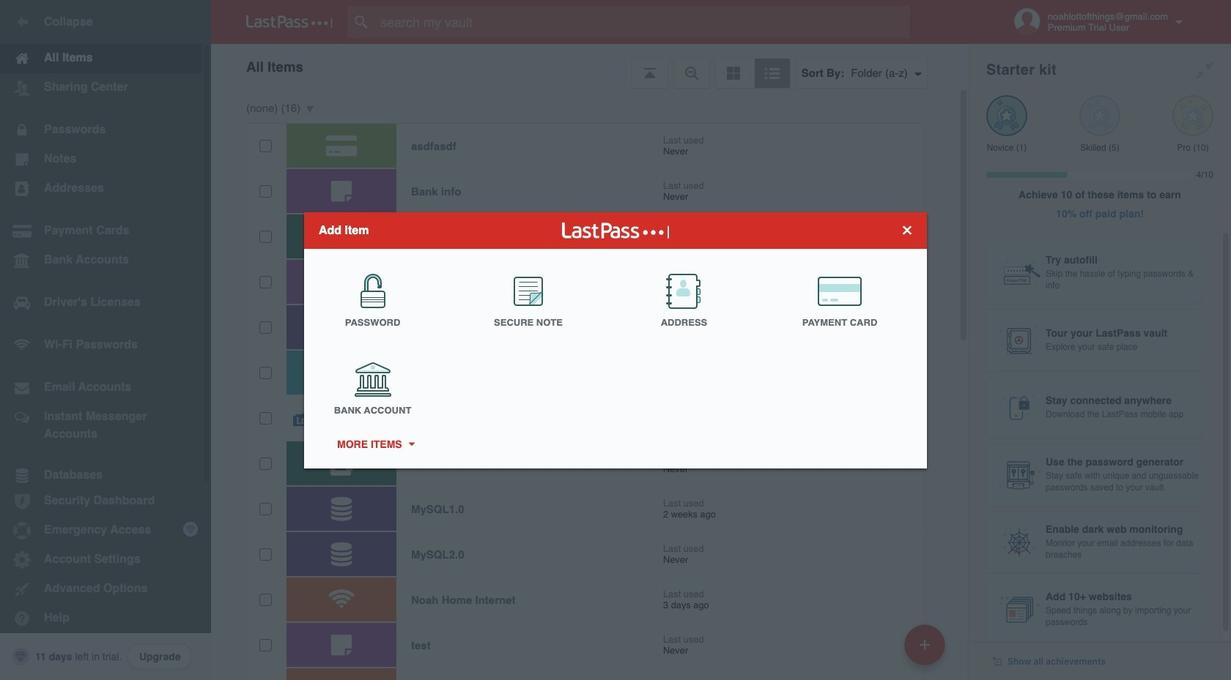 Task type: locate. For each thing, give the bounding box(es) containing it.
dialog
[[304, 212, 927, 469]]

lastpass image
[[246, 15, 333, 29]]

new item image
[[920, 640, 930, 650]]

vault options navigation
[[211, 44, 969, 88]]

caret right image
[[406, 443, 416, 446]]



Task type: describe. For each thing, give the bounding box(es) containing it.
main navigation navigation
[[0, 0, 211, 681]]

new item navigation
[[899, 621, 954, 681]]

search my vault text field
[[347, 6, 933, 38]]

Search search field
[[347, 6, 933, 38]]



Task type: vqa. For each thing, say whether or not it's contained in the screenshot.
Clear Search icon
no



